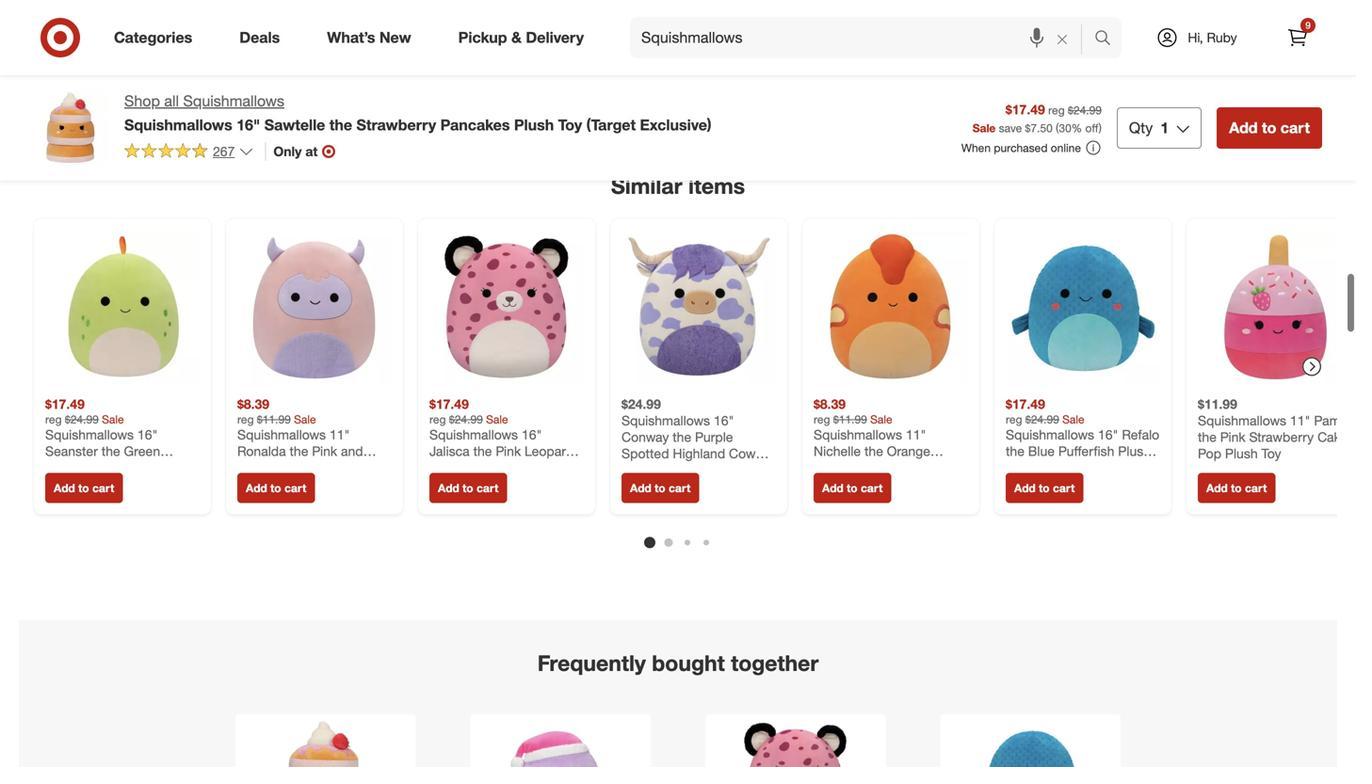 Task type: locate. For each thing, give the bounding box(es) containing it.
squishmallows inside $17.49 reg $24.99 sale squishmallows 16" refalo the blue pufferfish plush toy
[[1006, 427, 1095, 443]]

1 vertical spatial exclusive)
[[622, 478, 680, 495]]

squishmallows up '267'
[[183, 92, 284, 110]]

267
[[213, 143, 235, 160]]

0 horizontal spatial $8.39
[[237, 396, 269, 412]]

$11.99
[[1198, 396, 1238, 412], [257, 412, 291, 427], [833, 412, 867, 427]]

pink
[[1221, 429, 1246, 445], [496, 443, 521, 460]]

toy for squishmallows 16" sawtelle the strawberry pancakes plush toy (target exclusive)
[[558, 116, 582, 134]]

exclusive)
[[640, 116, 712, 134], [622, 478, 680, 495]]

squishmallows inside the $11.99 squishmallows 11" pama the pink strawberry cake pop plush toy
[[1198, 412, 1287, 429]]

0 vertical spatial (target
[[586, 116, 636, 134]]

2 horizontal spatial $11.99
[[1198, 396, 1238, 412]]

exclusive) down the spotted
[[622, 478, 680, 495]]

refalo
[[1122, 427, 1160, 443]]

region
[[19, 28, 1356, 768]]

toy down conway
[[658, 462, 678, 478]]

the inside shop all squishmallows squishmallows 16" sawtelle the strawberry pancakes plush toy (target exclusive)
[[329, 116, 352, 134]]

plush for cow
[[622, 462, 654, 478]]

delivery
[[526, 28, 584, 47]]

squishmallows down all
[[124, 116, 232, 134]]

267 link
[[124, 142, 254, 164]]

fuzzy
[[458, 460, 491, 476]]

$17.49 reg $24.99 sale squishmallows 16" refalo the blue pufferfish plush toy
[[1006, 396, 1160, 476]]

$8.39 reg $11.99 sale for squishmallows 11" nichelle the orange dinosaur with fuzzy head plush toy image
[[814, 396, 893, 427]]

pink left 11"
[[1221, 429, 1246, 445]]

strawberry left pancakes
[[357, 116, 436, 134]]

bought
[[652, 650, 725, 677]]

0 horizontal spatial $8.39 reg $11.99 sale
[[237, 396, 316, 427]]

deals link
[[223, 17, 304, 58]]

qty
[[1129, 119, 1153, 137]]

squishmallows 16" refalo the blue pufferfish plush toy image
[[1006, 230, 1160, 385], [967, 719, 1095, 768]]

toy right pop
[[1262, 445, 1281, 462]]

toy
[[558, 116, 582, 134], [1262, 445, 1281, 462], [564, 460, 583, 476], [1006, 460, 1026, 476], [658, 462, 678, 478]]

plush down conway
[[622, 462, 654, 478]]

add for squishmallows 11" pama the pink strawberry cake pop plush toy image on the right of page
[[1207, 481, 1228, 495]]

$24.99 inside $17.49 reg $24.99 sale
[[65, 412, 99, 427]]

$24.99 inside $17.49 reg $24.99 sale save $ 7.50 ( 30 % off )
[[1068, 103, 1102, 117]]

0 vertical spatial strawberry
[[357, 116, 436, 134]]

cart
[[1281, 119, 1310, 137], [92, 481, 114, 495], [284, 481, 306, 495], [477, 481, 499, 495], [669, 481, 691, 495], [861, 481, 883, 495], [1053, 481, 1075, 495], [1245, 481, 1267, 495]]

1 vertical spatial (target
[[681, 462, 721, 478]]

shop
[[124, 92, 160, 110]]

the right refalo
[[1198, 429, 1217, 445]]

exclusive) up the similar items
[[640, 116, 712, 134]]

spotted
[[622, 445, 669, 462]]

1 horizontal spatial $8.39 reg $11.99 sale
[[814, 396, 893, 427]]

what's new
[[327, 28, 411, 47]]

region containing similar items
[[19, 28, 1356, 768]]

$17.49 inside $17.49 reg $24.99 sale save $ 7.50 ( 30 % off )
[[1006, 101, 1045, 118]]

&
[[511, 28, 522, 47]]

$8.39 reg $11.99 sale for squishmallows 11" ronalda the pink and purple yeti plush toy (target exclusive) image at the left
[[237, 396, 316, 427]]

0 horizontal spatial pink
[[496, 443, 521, 460]]

plush
[[514, 116, 554, 134], [1118, 443, 1151, 460], [1225, 445, 1258, 462], [527, 460, 560, 476], [622, 462, 654, 478]]

$24.99 for fuzzy
[[449, 412, 483, 427]]

0 vertical spatial exclusive)
[[640, 116, 712, 134]]

$17.49 inside $17.49 reg $24.99 sale squishmallows 16" refalo the blue pufferfish plush toy
[[1006, 396, 1045, 412]]

1 horizontal spatial pink
[[1221, 429, 1246, 445]]

strawberry
[[357, 116, 436, 134], [1249, 429, 1314, 445]]

only at
[[273, 143, 318, 160]]

toy for $24.99
[[658, 462, 678, 478]]

16" inside $17.49 reg $24.99 sale squishmallows 16" jalisca the pink leopard with fuzzy belly plush toy
[[522, 427, 542, 443]]

add to cart
[[1229, 119, 1310, 137], [54, 481, 114, 495], [246, 481, 306, 495], [438, 481, 499, 495], [630, 481, 691, 495], [822, 481, 883, 495], [1014, 481, 1075, 495], [1207, 481, 1267, 495]]

16" up cow
[[714, 412, 734, 429]]

the right sawtelle
[[329, 116, 352, 134]]

1 $8.39 reg $11.99 sale from the left
[[237, 396, 316, 427]]

belly
[[495, 460, 524, 476]]

add for squishmallows 11" nichelle the orange dinosaur with fuzzy head plush toy image
[[822, 481, 844, 495]]

1 horizontal spatial $8.39
[[814, 396, 846, 412]]

(
[[1056, 121, 1059, 135]]

16" inside $17.49 reg $24.99 sale squishmallows 16" refalo the blue pufferfish plush toy
[[1098, 427, 1118, 443]]

toy inside the $11.99 squishmallows 11" pama the pink strawberry cake pop plush toy
[[1262, 445, 1281, 462]]

(target up similar
[[586, 116, 636, 134]]

squishmallows
[[183, 92, 284, 110], [124, 116, 232, 134], [622, 412, 710, 429], [1198, 412, 1287, 429], [430, 427, 518, 443], [1006, 427, 1095, 443]]

new
[[379, 28, 411, 47]]

squishmallows 11" pama the pink strawberry cake pop plush toy image
[[1198, 230, 1353, 385]]

$11.99 for squishmallows 11" ronalda the pink and purple yeti plush toy (target exclusive) image at the left
[[257, 412, 291, 427]]

squishmallows 16" jalisca the pink leopard with fuzzy belly plush toy image
[[430, 230, 584, 385], [732, 719, 860, 768]]

plush for pancakes
[[514, 116, 554, 134]]

pickup & delivery
[[458, 28, 584, 47]]

squishmallows 16" seanster the green stegosaurus dinosaur plush toy (target exclusive) image
[[45, 230, 200, 385]]

to
[[1262, 119, 1277, 137], [78, 481, 89, 495], [270, 481, 281, 495], [463, 481, 473, 495], [655, 481, 666, 495], [847, 481, 858, 495], [1039, 481, 1050, 495], [1231, 481, 1242, 495]]

$17.49
[[1006, 101, 1045, 118], [45, 396, 85, 412], [430, 396, 469, 412], [1006, 396, 1045, 412]]

(target inside shop all squishmallows squishmallows 16" sawtelle the strawberry pancakes plush toy (target exclusive)
[[586, 116, 636, 134]]

plush for pop
[[1225, 445, 1258, 462]]

$
[[1025, 121, 1031, 135]]

11"
[[1290, 412, 1311, 429]]

blue
[[1028, 443, 1055, 460]]

pink inside $17.49 reg $24.99 sale squishmallows 16" jalisca the pink leopard with fuzzy belly plush toy
[[496, 443, 521, 460]]

(target down purple
[[681, 462, 721, 478]]

16" left sawtelle
[[237, 116, 260, 134]]

squishmallows left refalo
[[1006, 427, 1095, 443]]

items
[[688, 173, 745, 199]]

plush right pop
[[1225, 445, 1258, 462]]

1 $8.39 from the left
[[237, 396, 269, 412]]

16" left refalo
[[1098, 427, 1118, 443]]

cow
[[729, 445, 756, 462]]

9 link
[[1277, 17, 1319, 58]]

1 horizontal spatial (target
[[681, 462, 721, 478]]

$24.99 inside $17.49 reg $24.99 sale squishmallows 16" jalisca the pink leopard with fuzzy belly plush toy
[[449, 412, 483, 427]]

$8.39
[[237, 396, 269, 412], [814, 396, 846, 412]]

sale inside $17.49 reg $24.99 sale squishmallows 16" refalo the blue pufferfish plush toy
[[1063, 412, 1085, 427]]

sale
[[973, 121, 996, 135], [102, 412, 124, 427], [294, 412, 316, 427], [486, 412, 508, 427], [870, 412, 893, 427], [1063, 412, 1085, 427]]

purple
[[695, 429, 733, 445]]

squishmallows up the spotted
[[622, 412, 710, 429]]

the left blue
[[1006, 443, 1025, 460]]

9
[[1306, 19, 1311, 31]]

pancakes
[[441, 116, 510, 134]]

0 horizontal spatial $11.99
[[257, 412, 291, 427]]

$24.99
[[1068, 103, 1102, 117], [622, 396, 661, 412], [65, 412, 99, 427], [449, 412, 483, 427], [1026, 412, 1059, 427]]

cart for squishmallows 11" pama the pink strawberry cake pop plush toy image on the right of page
[[1245, 481, 1267, 495]]

deals
[[239, 28, 280, 47]]

cake
[[1318, 429, 1348, 445]]

the left purple
[[673, 429, 691, 445]]

1 horizontal spatial $11.99
[[833, 412, 867, 427]]

plush inside shop all squishmallows squishmallows 16" sawtelle the strawberry pancakes plush toy (target exclusive)
[[514, 116, 554, 134]]

qty 1
[[1129, 119, 1169, 137]]

$24.99 for toy
[[1026, 412, 1059, 427]]

2 $8.39 from the left
[[814, 396, 846, 412]]

2 $8.39 reg $11.99 sale from the left
[[814, 396, 893, 427]]

toy left blue
[[1006, 460, 1026, 476]]

exclusive) inside $24.99 squishmallows 16" conway the purple spotted highland cow plush toy (target exclusive)
[[622, 478, 680, 495]]

reg
[[1048, 103, 1065, 117], [45, 412, 62, 427], [237, 412, 254, 427], [430, 412, 446, 427], [814, 412, 830, 427], [1006, 412, 1022, 427]]

16" up belly
[[522, 427, 542, 443]]

off
[[1086, 121, 1099, 135]]

toy inside $24.99 squishmallows 16" conway the purple spotted highland cow plush toy (target exclusive)
[[658, 462, 678, 478]]

0 horizontal spatial (target
[[586, 116, 636, 134]]

1 vertical spatial strawberry
[[1249, 429, 1314, 445]]

cart for topmost squishmallows 16" refalo the blue pufferfish plush toy image
[[1053, 481, 1075, 495]]

add for squishmallows 16" seanster the green stegosaurus dinosaur plush toy (target exclusive) image
[[54, 481, 75, 495]]

plush right pancakes
[[514, 116, 554, 134]]

(target
[[586, 116, 636, 134], [681, 462, 721, 478]]

plush inside the $11.99 squishmallows 11" pama the pink strawberry cake pop plush toy
[[1225, 445, 1258, 462]]

$8.39 reg $11.99 sale
[[237, 396, 316, 427], [814, 396, 893, 427]]

$11.99 inside the $11.99 squishmallows 11" pama the pink strawberry cake pop plush toy
[[1198, 396, 1238, 412]]

0 horizontal spatial strawberry
[[357, 116, 436, 134]]

$24.99 inside $17.49 reg $24.99 sale squishmallows 16" refalo the blue pufferfish plush toy
[[1026, 412, 1059, 427]]

$8.39 for squishmallows 11" nichelle the orange dinosaur with fuzzy head plush toy image
[[814, 396, 846, 412]]

purchased
[[994, 141, 1048, 155]]

strawberry left cake
[[1249, 429, 1314, 445]]

toy for $11.99
[[1262, 445, 1281, 462]]

)
[[1099, 121, 1102, 135]]

1 vertical spatial squishmallows 16" jalisca the pink leopard with fuzzy belly plush toy image
[[732, 719, 860, 768]]

exclusive) inside shop all squishmallows squishmallows 16" sawtelle the strawberry pancakes plush toy (target exclusive)
[[640, 116, 712, 134]]

16"
[[237, 116, 260, 134], [714, 412, 734, 429], [522, 427, 542, 443], [1098, 427, 1118, 443]]

$17.49 inside $17.49 reg $24.99 sale squishmallows 16" jalisca the pink leopard with fuzzy belly plush toy
[[430, 396, 469, 412]]

0 horizontal spatial squishmallows 16" jalisca the pink leopard with fuzzy belly plush toy image
[[430, 230, 584, 385]]

1 horizontal spatial strawberry
[[1249, 429, 1314, 445]]

plush right pufferfish
[[1118, 443, 1151, 460]]

plush right belly
[[527, 460, 560, 476]]

toy inside shop all squishmallows squishmallows 16" sawtelle the strawberry pancakes plush toy (target exclusive)
[[558, 116, 582, 134]]

toy down delivery
[[558, 116, 582, 134]]

squishmallows up pop
[[1198, 412, 1287, 429]]

the left belly
[[473, 443, 492, 460]]

the
[[329, 116, 352, 134], [673, 429, 691, 445], [1198, 429, 1217, 445], [473, 443, 492, 460], [1006, 443, 1025, 460]]

toy right belly
[[564, 460, 583, 476]]

sawtelle
[[264, 116, 325, 134]]

squishmallows up the fuzzy
[[430, 427, 518, 443]]

pink right the fuzzy
[[496, 443, 521, 460]]

add to cart button
[[1217, 107, 1322, 149], [45, 473, 123, 503], [237, 473, 315, 503], [430, 473, 507, 503], [622, 473, 699, 503], [814, 473, 891, 503], [1006, 473, 1084, 503], [1198, 473, 1276, 503]]

sale inside $17.49 reg $24.99 sale
[[102, 412, 124, 427]]

add
[[1229, 119, 1258, 137], [54, 481, 75, 495], [246, 481, 267, 495], [438, 481, 459, 495], [630, 481, 652, 495], [822, 481, 844, 495], [1014, 481, 1036, 495], [1207, 481, 1228, 495]]

(target inside $24.99 squishmallows 16" conway the purple spotted highland cow plush toy (target exclusive)
[[681, 462, 721, 478]]

plush inside $24.99 squishmallows 16" conway the purple spotted highland cow plush toy (target exclusive)
[[622, 462, 654, 478]]

$24.99 squishmallows 16" conway the purple spotted highland cow plush toy (target exclusive)
[[622, 396, 756, 495]]



Task type: describe. For each thing, give the bounding box(es) containing it.
cart for squishmallows 16" seanster the green stegosaurus dinosaur plush toy (target exclusive) image
[[92, 481, 114, 495]]

toy inside $17.49 reg $24.99 sale squishmallows 16" refalo the blue pufferfish plush toy
[[1006, 460, 1026, 476]]

advertisement region
[[19, 28, 1338, 138]]

$11.99 squishmallows 11" pama the pink strawberry cake pop plush toy
[[1198, 396, 1348, 462]]

7.50
[[1031, 121, 1053, 135]]

$24.99 for )
[[1068, 103, 1102, 117]]

hi, ruby
[[1188, 29, 1237, 46]]

save
[[999, 121, 1022, 135]]

add for squishmallows 11" ronalda the pink and purple yeti plush toy (target exclusive) image at the left
[[246, 481, 267, 495]]

sale inside $17.49 reg $24.99 sale squishmallows 16" jalisca the pink leopard with fuzzy belly plush toy
[[486, 412, 508, 427]]

the inside $17.49 reg $24.99 sale squishmallows 16" refalo the blue pufferfish plush toy
[[1006, 443, 1025, 460]]

squishmallows inside $17.49 reg $24.99 sale squishmallows 16" jalisca the pink leopard with fuzzy belly plush toy
[[430, 427, 518, 443]]

image of squishmallows 16" sawtelle the strawberry pancakes plush toy (target exclusive) image
[[34, 90, 109, 166]]

(target for pancakes
[[586, 116, 636, 134]]

$17.49 inside $17.49 reg $24.99 sale
[[45, 396, 85, 412]]

pickup
[[458, 28, 507, 47]]

when
[[962, 141, 991, 155]]

pama
[[1314, 412, 1348, 429]]

exclusive) for shop all squishmallows squishmallows 16" sawtelle the strawberry pancakes plush toy (target exclusive)
[[640, 116, 712, 134]]

categories link
[[98, 17, 216, 58]]

pickup & delivery link
[[442, 17, 608, 58]]

the inside the $11.99 squishmallows 11" pama the pink strawberry cake pop plush toy
[[1198, 429, 1217, 445]]

plush inside $17.49 reg $24.99 sale squishmallows 16" refalo the blue pufferfish plush toy
[[1118, 443, 1151, 460]]

cart for squishmallows 11" ronalda the pink and purple yeti plush toy (target exclusive) image at the left
[[284, 481, 306, 495]]

similar items
[[611, 173, 745, 199]]

the inside $17.49 reg $24.99 sale squishmallows 16" jalisca the pink leopard with fuzzy belly plush toy
[[473, 443, 492, 460]]

cart for squishmallows 16" conway the purple spotted highland cow plush toy (target exclusive) image
[[669, 481, 691, 495]]

reg inside $17.49 reg $24.99 sale squishmallows 16" jalisca the pink leopard with fuzzy belly plush toy
[[430, 412, 446, 427]]

frequently
[[538, 650, 646, 677]]

30
[[1059, 121, 1072, 135]]

sale inside $17.49 reg $24.99 sale save $ 7.50 ( 30 % off )
[[973, 121, 996, 135]]

search button
[[1086, 17, 1131, 62]]

toy inside $17.49 reg $24.99 sale squishmallows 16" jalisca the pink leopard with fuzzy belly plush toy
[[564, 460, 583, 476]]

squishmallows inside $24.99 squishmallows 16" conway the purple spotted highland cow plush toy (target exclusive)
[[622, 412, 710, 429]]

squishmallows 16" sawtelle the strawberry pancakes plush toy (target exclusive) image
[[262, 719, 390, 768]]

reg inside $17.49 reg $24.99 sale
[[45, 412, 62, 427]]

the inside $24.99 squishmallows 16" conway the purple spotted highland cow plush toy (target exclusive)
[[673, 429, 691, 445]]

cart for squishmallows 11" nichelle the orange dinosaur with fuzzy head plush toy image
[[861, 481, 883, 495]]

squishmallows 11" nichelle the orange dinosaur with fuzzy head plush toy image
[[814, 230, 968, 385]]

jalisca
[[430, 443, 470, 460]]

hi,
[[1188, 29, 1203, 46]]

pufferfish
[[1059, 443, 1115, 460]]

ruby
[[1207, 29, 1237, 46]]

shop all squishmallows squishmallows 16" sawtelle the strawberry pancakes plush toy (target exclusive)
[[124, 92, 712, 134]]

1 horizontal spatial squishmallows 16" jalisca the pink leopard with fuzzy belly plush toy image
[[732, 719, 860, 768]]

together
[[731, 650, 819, 677]]

(target for cow
[[681, 462, 721, 478]]

exclusive) for $24.99 squishmallows 16" conway the purple spotted highland cow plush toy (target exclusive)
[[622, 478, 680, 495]]

$11.99 for squishmallows 11" nichelle the orange dinosaur with fuzzy head plush toy image
[[833, 412, 867, 427]]

with
[[430, 460, 454, 476]]

sponsored
[[1282, 139, 1338, 153]]

strawberry inside shop all squishmallows squishmallows 16" sawtelle the strawberry pancakes plush toy (target exclusive)
[[357, 116, 436, 134]]

all
[[164, 92, 179, 110]]

only
[[273, 143, 302, 160]]

add for topmost squishmallows 16" refalo the blue pufferfish plush toy image
[[1014, 481, 1036, 495]]

strawberry inside the $11.99 squishmallows 11" pama the pink strawberry cake pop plush toy
[[1249, 429, 1314, 445]]

search
[[1086, 30, 1131, 49]]

16" inside $24.99 squishmallows 16" conway the purple spotted highland cow plush toy (target exclusive)
[[714, 412, 734, 429]]

$17.49 reg $24.99 sale squishmallows 16" jalisca the pink leopard with fuzzy belly plush toy
[[430, 396, 583, 476]]

$17.49 reg $24.99 sale save $ 7.50 ( 30 % off )
[[973, 101, 1102, 135]]

online
[[1051, 141, 1081, 155]]

plush inside $17.49 reg $24.99 sale squishmallows 16" jalisca the pink leopard with fuzzy belly plush toy
[[527, 460, 560, 476]]

when purchased online
[[962, 141, 1081, 155]]

leopard
[[525, 443, 574, 460]]

reg inside $17.49 reg $24.99 sale save $ 7.50 ( 30 % off )
[[1048, 103, 1065, 117]]

1
[[1161, 119, 1169, 137]]

squishmallows 16" conway the purple spotted highland cow plush toy (target exclusive) image
[[622, 230, 776, 385]]

at
[[305, 143, 318, 160]]

0 vertical spatial squishmallows 16" refalo the blue pufferfish plush toy image
[[1006, 230, 1160, 385]]

reg inside $17.49 reg $24.99 sale squishmallows 16" refalo the blue pufferfish plush toy
[[1006, 412, 1022, 427]]

$17.49 reg $24.99 sale
[[45, 396, 124, 427]]

$24.99 inside $24.99 squishmallows 16" conway the purple spotted highland cow plush toy (target exclusive)
[[622, 396, 661, 412]]

squishmallows 11" ronalda the pink and purple yeti plush toy (target exclusive) image
[[237, 230, 392, 385]]

$17.49 for fuzzy
[[430, 396, 469, 412]]

$8.39 for squishmallows 11" ronalda the pink and purple yeti plush toy (target exclusive) image at the left
[[237, 396, 269, 412]]

$17.49 for )
[[1006, 101, 1045, 118]]

$17.49 for toy
[[1006, 396, 1045, 412]]

1 vertical spatial squishmallows 16" refalo the blue pufferfish plush toy image
[[967, 719, 1095, 768]]

pop
[[1198, 445, 1222, 462]]

What can we help you find? suggestions appear below search field
[[630, 17, 1099, 58]]

highland
[[673, 445, 725, 462]]

pink inside the $11.99 squishmallows 11" pama the pink strawberry cake pop plush toy
[[1221, 429, 1246, 445]]

squishmallows 12" beula purple octopus with santa hat medium plush image
[[497, 719, 625, 768]]

%
[[1072, 121, 1082, 135]]

frequently bought together
[[538, 650, 819, 677]]

similar
[[611, 173, 682, 199]]

what's
[[327, 28, 375, 47]]

what's new link
[[311, 17, 435, 58]]

categories
[[114, 28, 192, 47]]

conway
[[622, 429, 669, 445]]

16" inside shop all squishmallows squishmallows 16" sawtelle the strawberry pancakes plush toy (target exclusive)
[[237, 116, 260, 134]]

0 vertical spatial squishmallows 16" jalisca the pink leopard with fuzzy belly plush toy image
[[430, 230, 584, 385]]

add for squishmallows 16" conway the purple spotted highland cow plush toy (target exclusive) image
[[630, 481, 652, 495]]



Task type: vqa. For each thing, say whether or not it's contained in the screenshot.
'reg' in the $17.49 reg $24.99 Sale
yes



